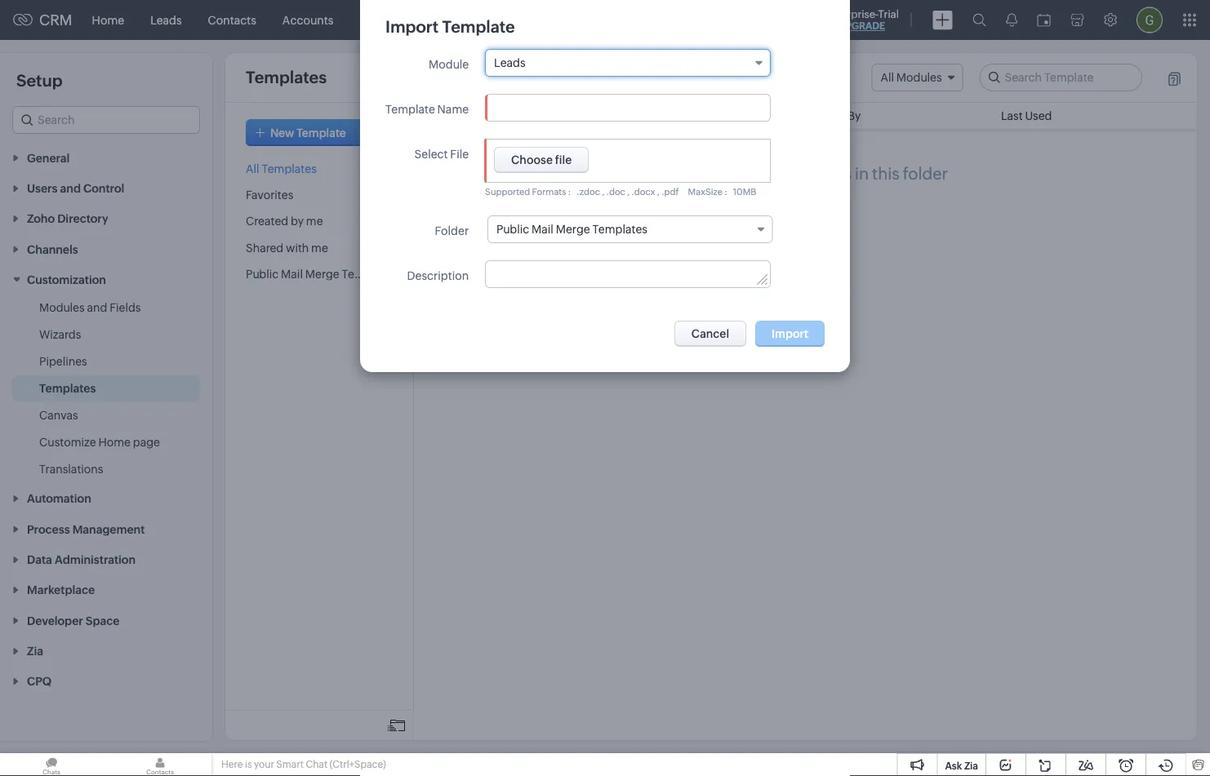 Task type: vqa. For each thing, say whether or not it's contained in the screenshot.
logo on the left of the page
no



Task type: describe. For each thing, give the bounding box(es) containing it.
template name down inventory link
[[456, 109, 540, 123]]

shared
[[246, 241, 284, 254]]

setup
[[16, 71, 62, 90]]

upgrade
[[839, 20, 885, 31]]

1 horizontal spatial name
[[508, 109, 540, 123]]

your
[[254, 760, 274, 771]]

formats
[[532, 187, 566, 197]]

page
[[133, 436, 160, 449]]

translations
[[39, 463, 103, 476]]

help image
[[1169, 72, 1181, 87]]

Public Mail Merge Templates field
[[488, 216, 773, 243]]

.zdoc
[[577, 187, 600, 197]]

public mail merge templates link
[[246, 268, 397, 281]]

templates inside customization region
[[39, 382, 96, 395]]

in
[[855, 164, 869, 183]]

mail
[[688, 164, 720, 183]]

supported formats : .zdoc , .doc , .docx , .pdf maxsize : 10mb
[[485, 187, 757, 197]]

leads inside leads field
[[494, 56, 526, 69]]

0 horizontal spatial public
[[246, 268, 279, 281]]

templates up 'new'
[[246, 68, 327, 87]]

customization
[[27, 273, 106, 286]]

merge inside field
[[556, 223, 590, 236]]

chat
[[306, 760, 328, 771]]

last
[[1001, 109, 1023, 123]]

file
[[450, 147, 469, 160]]

templates link
[[39, 380, 96, 397]]

zia
[[965, 761, 979, 772]]

signals image
[[1006, 13, 1018, 27]]

meetings link
[[457, 0, 532, 40]]

new template button
[[246, 119, 363, 146]]

module
[[429, 58, 469, 71]]

favorites
[[246, 188, 293, 201]]

10mb
[[733, 187, 757, 197]]

templates left description
[[342, 268, 397, 281]]

created
[[246, 215, 288, 228]]

0 horizontal spatial merge
[[305, 268, 340, 281]]

new template
[[270, 126, 346, 139]]

modified
[[798, 109, 846, 123]]

mail inside field
[[532, 223, 554, 236]]

modules and fields link
[[39, 299, 141, 316]]

shared with me
[[246, 241, 328, 254]]

deals link
[[347, 0, 402, 40]]

merge
[[723, 164, 773, 183]]

leads inside leads link
[[150, 13, 182, 27]]

contacts image
[[109, 754, 212, 777]]

templates inside field
[[593, 223, 648, 236]]

1 , from the left
[[602, 187, 605, 197]]

me for created by me
[[306, 215, 323, 228]]

folder
[[903, 164, 948, 183]]

contacts link
[[195, 0, 269, 40]]

by for created
[[291, 215, 304, 228]]

public mail merge templates inside field
[[497, 223, 648, 236]]

tasks
[[415, 13, 444, 27]]

this
[[872, 164, 900, 183]]

.pdf
[[662, 187, 679, 197]]

tasks link
[[402, 0, 457, 40]]

import template
[[386, 17, 515, 36]]

pipelines
[[39, 355, 87, 368]]

canvas link
[[39, 407, 78, 424]]

shared with me link
[[246, 241, 328, 254]]

maxsize
[[688, 187, 723, 197]]

template name down email link
[[386, 103, 469, 116]]

signals element
[[996, 0, 1028, 40]]

accounts link
[[269, 0, 347, 40]]

by for modified
[[848, 109, 861, 123]]

here
[[221, 760, 243, 771]]

deals
[[360, 13, 389, 27]]

all templates
[[246, 162, 317, 175]]

Leads field
[[485, 49, 771, 77]]

0 vertical spatial merge
[[619, 73, 656, 87]]

home inside customization region
[[98, 436, 131, 449]]

folder
[[435, 224, 469, 237]]

customize
[[39, 436, 96, 449]]

customization button
[[0, 264, 212, 295]]

templates
[[776, 164, 852, 183]]

calendar image
[[1037, 13, 1051, 27]]

select
[[415, 147, 448, 160]]

modules and fields
[[39, 301, 141, 314]]

template up file
[[456, 109, 506, 123]]

enterprise-
[[825, 8, 879, 20]]

template up module
[[442, 17, 515, 36]]



Task type: locate. For each thing, give the bounding box(es) containing it.
1 horizontal spatial merge
[[556, 223, 590, 236]]

1 horizontal spatial mail
[[532, 223, 554, 236]]

all
[[246, 162, 259, 175]]

,
[[602, 187, 605, 197], [627, 187, 630, 197], [657, 187, 660, 197]]

mail down formats
[[532, 223, 554, 236]]

0 horizontal spatial leads
[[150, 13, 182, 27]]

.doc
[[606, 187, 626, 197]]

leads
[[150, 13, 182, 27], [494, 56, 526, 69]]

me up with
[[306, 215, 323, 228]]

me for shared with me
[[311, 241, 328, 254]]

and
[[87, 301, 107, 314]]

profile image
[[1137, 7, 1163, 33]]

1 vertical spatial mail
[[532, 223, 554, 236]]

home right crm
[[92, 13, 124, 27]]

home left page
[[98, 436, 131, 449]]

meetings
[[470, 13, 519, 27]]

import
[[386, 17, 439, 36]]

mail right inventory
[[593, 73, 617, 87]]

, left .pdf
[[657, 187, 660, 197]]

1 : from the left
[[568, 187, 571, 197]]

1 vertical spatial merge
[[556, 223, 590, 236]]

public down supported
[[497, 223, 529, 236]]

0 vertical spatial public
[[497, 223, 529, 236]]

1 vertical spatial by
[[291, 215, 304, 228]]

template inside button
[[297, 126, 346, 139]]

0 vertical spatial by
[[848, 109, 861, 123]]

mail down shared with me
[[281, 268, 303, 281]]

description
[[407, 269, 469, 282]]

(ctrl+space)
[[330, 760, 386, 771]]

public
[[497, 223, 529, 236], [246, 268, 279, 281]]

public down shared
[[246, 268, 279, 281]]

0 horizontal spatial by
[[291, 215, 304, 228]]

mail
[[593, 73, 617, 87], [532, 223, 554, 236], [281, 268, 303, 281]]

ask
[[945, 761, 962, 772]]

templates down 'pipelines'
[[39, 382, 96, 395]]

inventory
[[502, 73, 556, 87]]

1 horizontal spatial ,
[[627, 187, 630, 197]]

template down email link
[[386, 103, 435, 116]]

mail merge
[[593, 73, 656, 87]]

0 horizontal spatial name
[[437, 103, 469, 116]]

inventory link
[[484, 69, 573, 92]]

no mail merge templates in this folder
[[662, 164, 948, 183]]

, right the .doc
[[627, 187, 630, 197]]

email
[[433, 73, 464, 87]]

smart
[[276, 760, 304, 771]]

all templates link
[[246, 162, 317, 175]]

1 horizontal spatial leads
[[494, 56, 526, 69]]

new
[[270, 126, 295, 139]]

no
[[662, 164, 684, 183]]

2 : from the left
[[725, 187, 728, 197]]

me right with
[[311, 241, 328, 254]]

select file
[[415, 147, 469, 160]]

0 horizontal spatial :
[[568, 187, 571, 197]]

wizards
[[39, 328, 81, 341]]

2 horizontal spatial merge
[[619, 73, 656, 87]]

None text field
[[486, 95, 770, 121], [486, 261, 770, 288], [486, 95, 770, 121], [486, 261, 770, 288]]

public mail merge templates down .zdoc
[[497, 223, 648, 236]]

home inside "link"
[[92, 13, 124, 27]]

None button
[[494, 147, 589, 173], [675, 321, 747, 347], [494, 147, 589, 173], [675, 321, 747, 347]]

favorites link
[[246, 188, 293, 201]]

templates down supported formats : .zdoc , .doc , .docx , .pdf maxsize : 10mb
[[593, 223, 648, 236]]

with
[[286, 241, 309, 254]]

template name
[[386, 103, 469, 116], [456, 109, 540, 123]]

fields
[[110, 301, 141, 314]]

pipelines link
[[39, 353, 87, 370]]

0 horizontal spatial ,
[[602, 187, 605, 197]]

2 vertical spatial mail
[[281, 268, 303, 281]]

modules
[[39, 301, 85, 314]]

mail merge link
[[576, 69, 673, 92]]

0 vertical spatial home
[[92, 13, 124, 27]]

0 horizontal spatial public mail merge templates
[[246, 268, 397, 281]]

1 horizontal spatial public
[[497, 223, 529, 236]]

enterprise-trial upgrade
[[825, 8, 899, 31]]

1 vertical spatial public
[[246, 268, 279, 281]]

templates
[[246, 68, 327, 87], [262, 162, 317, 175], [593, 223, 648, 236], [342, 268, 397, 281], [39, 382, 96, 395]]

contacts
[[208, 13, 256, 27]]

merge
[[619, 73, 656, 87], [556, 223, 590, 236], [305, 268, 340, 281]]

created by me
[[246, 215, 323, 228]]

1 vertical spatial public mail merge templates
[[246, 268, 397, 281]]

ask zia
[[945, 761, 979, 772]]

name
[[437, 103, 469, 116], [508, 109, 540, 123]]

name down inventory link
[[508, 109, 540, 123]]

2 horizontal spatial mail
[[593, 73, 617, 87]]

1 vertical spatial me
[[311, 241, 328, 254]]

last used
[[1001, 109, 1052, 123]]

template right 'new'
[[297, 126, 346, 139]]

1 vertical spatial home
[[98, 436, 131, 449]]

name down email link
[[437, 103, 469, 116]]

supported
[[485, 187, 530, 197]]

customize home page link
[[39, 434, 160, 451]]

1 horizontal spatial :
[[725, 187, 728, 197]]

public inside field
[[497, 223, 529, 236]]

chats image
[[0, 754, 103, 777]]

1 horizontal spatial by
[[848, 109, 861, 123]]

customize home page
[[39, 436, 160, 449]]

2 vertical spatial merge
[[305, 268, 340, 281]]

customization region
[[0, 295, 212, 483]]

template
[[442, 17, 515, 36], [386, 103, 435, 116], [456, 109, 506, 123], [297, 126, 346, 139]]

: left .zdoc
[[568, 187, 571, 197]]

2 horizontal spatial ,
[[657, 187, 660, 197]]

email link
[[416, 69, 481, 92]]

home
[[92, 13, 124, 27], [98, 436, 131, 449]]

1 vertical spatial leads
[[494, 56, 526, 69]]

, left the .doc
[[602, 187, 605, 197]]

crm
[[39, 12, 72, 28]]

0 vertical spatial mail
[[593, 73, 617, 87]]

1 horizontal spatial public mail merge templates
[[497, 223, 648, 236]]

public mail merge templates down with
[[246, 268, 397, 281]]

wizards link
[[39, 326, 81, 343]]

used
[[1025, 109, 1052, 123]]

translations link
[[39, 461, 103, 478]]

leads up inventory
[[494, 56, 526, 69]]

modified by
[[798, 109, 861, 123]]

.docx
[[632, 187, 655, 197]]

: left 10mb
[[725, 187, 728, 197]]

here is your smart chat (ctrl+space)
[[221, 760, 386, 771]]

0 vertical spatial me
[[306, 215, 323, 228]]

trial
[[879, 8, 899, 20]]

leads right the 'home' "link"
[[150, 13, 182, 27]]

crm link
[[13, 12, 72, 28]]

by right modified
[[848, 109, 861, 123]]

leads link
[[137, 0, 195, 40]]

by
[[848, 109, 861, 123], [291, 215, 304, 228]]

:
[[568, 187, 571, 197], [725, 187, 728, 197]]

0 vertical spatial public mail merge templates
[[497, 223, 648, 236]]

canvas
[[39, 409, 78, 422]]

0 vertical spatial leads
[[150, 13, 182, 27]]

home link
[[79, 0, 137, 40]]

2 , from the left
[[627, 187, 630, 197]]

accounts
[[282, 13, 333, 27]]

by up with
[[291, 215, 304, 228]]

Search Template text field
[[981, 65, 1142, 91]]

is
[[245, 760, 252, 771]]

0 horizontal spatial mail
[[281, 268, 303, 281]]

templates up 'favorites'
[[262, 162, 317, 175]]

created by me link
[[246, 215, 323, 228]]

profile element
[[1127, 0, 1173, 40]]

3 , from the left
[[657, 187, 660, 197]]



